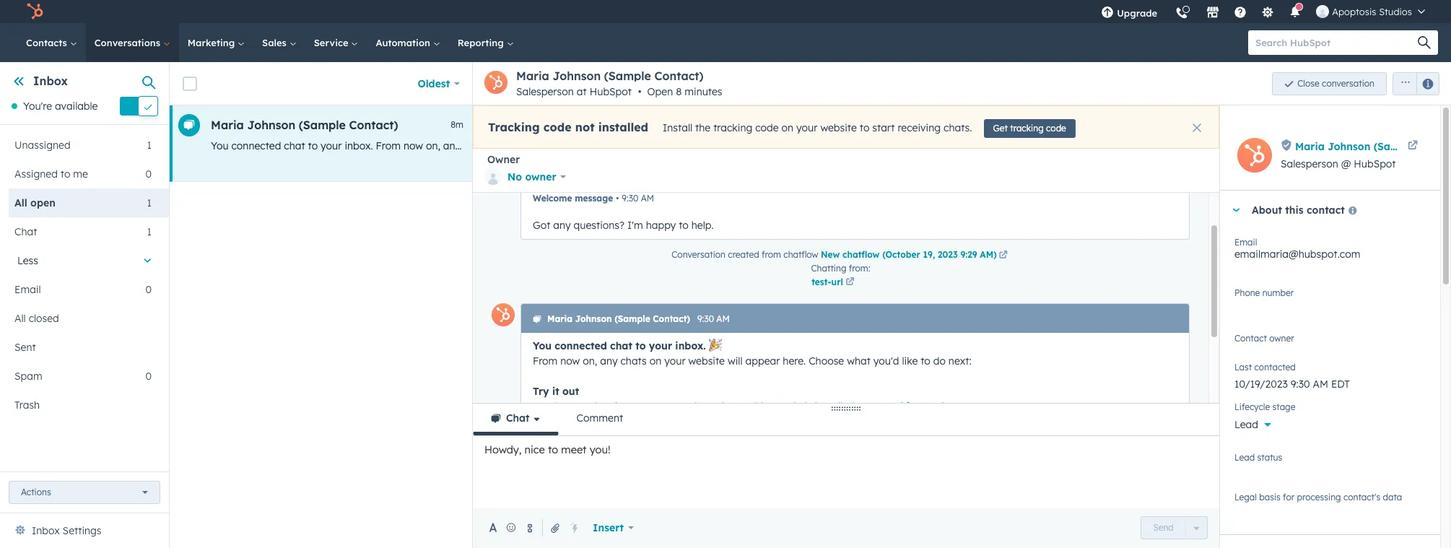 Task type: locate. For each thing, give the bounding box(es) containing it.
code
[[544, 120, 572, 134], [756, 121, 779, 134], [1047, 123, 1067, 134], [1108, 139, 1132, 152], [779, 400, 802, 413], [926, 400, 951, 413]]

will up try it out send a test chat from any page where the tracking code is installed. get tracking code
[[728, 355, 743, 368]]

choose inside you connected chat to your inbox. 🎉 from now on, any chats on your website will appear here. choose what you'd like to do next:
[[809, 355, 844, 368]]

1 vertical spatial website
[[532, 139, 568, 152]]

0 vertical spatial contact)
[[655, 69, 704, 83]]

1 1 from the top
[[147, 139, 152, 152]]

you
[[211, 139, 229, 152], [533, 339, 552, 352]]

to left help.
[[679, 219, 689, 232]]

inbox. for 🎉
[[676, 339, 706, 352]]

1 vertical spatial it
[[552, 385, 560, 398]]

chats down maria johnson (sample contact) 9:30 am
[[621, 355, 647, 368]]

any
[[443, 139, 461, 152], [969, 139, 986, 152], [553, 219, 571, 232], [600, 355, 618, 368], [639, 400, 657, 413]]

to inside tracking code not installed alert
[[860, 121, 870, 134]]

maria inside row
[[211, 118, 244, 132]]

marketplaces button
[[1198, 0, 1229, 23]]

the up automation.
[[718, 400, 734, 413]]

tracking down minutes
[[714, 121, 753, 134]]

marketing link
[[179, 23, 254, 62]]

chat up you!
[[590, 400, 611, 413]]

all for all open
[[14, 197, 27, 210]]

9:30 up 'i'm'
[[622, 193, 639, 204]]

3 1 from the top
[[147, 226, 152, 239]]

johnson for maria johnson (sample contact) salesperson at hubspot • open 8 minutes
[[553, 69, 601, 83]]

choose
[[652, 139, 687, 152], [809, 355, 844, 368]]

chatflow up from:
[[843, 249, 880, 260]]

no owner button for contact owner
[[1235, 331, 1426, 355]]

less
[[17, 254, 38, 267]]

website inside row
[[532, 139, 568, 152]]

website down tracking code not installed
[[532, 139, 568, 152]]

am up 🎉
[[717, 313, 730, 324]]

1 vertical spatial is
[[805, 400, 812, 413]]

open
[[30, 197, 56, 210]]

0 vertical spatial •
[[638, 85, 642, 98]]

page up and
[[660, 400, 684, 413]]

1 vertical spatial you'd
[[874, 355, 900, 368]]

chat down maria johnson (sample contact)
[[284, 139, 305, 152]]

here. up try it out send a test chat from any page where the tracking code is installed. get tracking code
[[783, 355, 806, 368]]

0 vertical spatial you
[[211, 139, 229, 152]]

about this contact
[[1252, 204, 1345, 217]]

maria inside maria johnson (sample contact) salesperson at hubspot • open 8 minutes
[[516, 69, 550, 83]]

on, up comment
[[583, 355, 598, 368]]

to left start
[[860, 121, 870, 134]]

next: inside row
[[792, 139, 815, 152]]

0 horizontal spatial from
[[614, 400, 636, 413]]

inbox. inside you connected chat to your inbox. 🎉 from now on, any chats on your website will appear here. choose what you'd like to do next:
[[676, 339, 706, 352]]

1 vertical spatial what
[[847, 355, 871, 368]]

test
[[898, 139, 916, 152], [569, 400, 587, 413]]

maria johnson (sample contact) 9:30 am
[[547, 313, 730, 324]]

1 horizontal spatial where
[[1017, 139, 1045, 152]]

basis
[[1260, 492, 1281, 503]]

is left installed.
[[805, 400, 812, 413]]

1 horizontal spatial appear
[[746, 355, 780, 368]]

9:30 up 🎉
[[698, 313, 714, 324]]

next: up "get tracking code" link
[[949, 355, 972, 368]]

0 vertical spatial you'd
[[717, 139, 743, 152]]

2 vertical spatial 0
[[145, 370, 152, 383]]

tracking
[[714, 121, 753, 134], [1011, 123, 1044, 134], [1066, 139, 1105, 152], [737, 400, 776, 413], [881, 400, 923, 413]]

not
[[575, 120, 595, 134]]

1 horizontal spatial what
[[847, 355, 871, 368]]

1 vertical spatial inbox
[[32, 524, 60, 537]]

choose up installed.
[[809, 355, 844, 368]]

0 vertical spatial inbox.
[[345, 139, 373, 152]]

new chatflow (october 19, 2023 9:29 am) link
[[821, 249, 1010, 262]]

appear
[[589, 139, 623, 152], [746, 355, 780, 368]]

get tracking code button
[[984, 119, 1076, 138]]

1 vertical spatial the
[[1048, 139, 1063, 152]]

chat down receiving
[[919, 139, 940, 152]]

chat inside you connected chat to your inbox. 🎉 from now on, any chats on your website will appear here. choose what you'd like to do next:
[[610, 339, 633, 352]]

0 horizontal spatial •
[[616, 193, 619, 204]]

email emailmaria@hubspot.com
[[1235, 237, 1361, 261]]

(sample
[[604, 69, 651, 83], [299, 118, 346, 132], [1374, 140, 1416, 153], [615, 313, 651, 324]]

email down less
[[14, 283, 41, 296]]

0 horizontal spatial now
[[404, 139, 423, 152]]

to
[[860, 121, 870, 134], [308, 139, 318, 152], [764, 139, 774, 152], [61, 168, 70, 181], [679, 219, 689, 232], [636, 339, 646, 352], [921, 355, 931, 368], [548, 443, 558, 456]]

from inside you connected chat to your inbox. 🎉 from now on, any chats on your website will appear here. choose what you'd like to do next:
[[533, 355, 558, 368]]

chats inside 'live chat from maria johnson (sample contact) with context you connected chat to your inbox.
from now on, any chats on your website will appear here. choose what you&#x27;d like to do next:

try it out 
send a test chat from any page where the tracking code is ins' row
[[464, 139, 490, 152]]

0 vertical spatial do
[[777, 139, 789, 152]]

from down the chats.
[[943, 139, 966, 152]]

calling icon image
[[1176, 7, 1189, 20]]

chat for manage your chat messaging and automation.
[[599, 446, 620, 459]]

contact) inside row
[[349, 118, 398, 132]]

1 vertical spatial inbox.
[[676, 339, 706, 352]]

johnson inside row
[[247, 118, 296, 132]]

1 0 from the top
[[145, 168, 152, 181]]

connected down maria johnson (sample contact) 9:30 am
[[555, 339, 607, 352]]

1 horizontal spatial connected
[[555, 339, 607, 352]]

get right installed.
[[860, 400, 878, 413]]

tracking down get tracking code button
[[1066, 139, 1105, 152]]

1 vertical spatial like
[[902, 355, 918, 368]]

page down get tracking code button
[[989, 139, 1014, 152]]

0 horizontal spatial next:
[[792, 139, 815, 152]]

0 for spam
[[145, 370, 152, 383]]

maria for maria johnson (sample contact) 9:30 am
[[547, 313, 573, 324]]

(sample for maria johnson (sample contact) salesperson at hubspot • open 8 minutes
[[604, 69, 651, 83]]

1 vertical spatial page
[[660, 400, 684, 413]]

is
[[1134, 139, 1142, 152], [805, 400, 812, 413]]

0 horizontal spatial chats
[[464, 139, 490, 152]]

all for all closed
[[14, 312, 26, 325]]

0 vertical spatial try
[[818, 139, 832, 152]]

any down maria johnson (sample contact) 9:30 am
[[600, 355, 618, 368]]

lead for lead
[[1235, 418, 1259, 431]]

out inside try it out send a test chat from any page where the tracking code is installed. get tracking code
[[563, 385, 579, 398]]

no up last
[[1235, 339, 1249, 352]]

actions button
[[9, 481, 160, 504]]

0 vertical spatial page
[[989, 139, 1014, 152]]

connected inside row
[[231, 139, 281, 152]]

0 vertical spatial 1
[[147, 139, 152, 152]]

chat up less
[[14, 226, 37, 239]]

oldest button
[[408, 69, 469, 98]]

any down the chats.
[[969, 139, 986, 152]]

1 vertical spatial where
[[687, 400, 716, 413]]

no down owner
[[508, 170, 522, 183]]

1 vertical spatial chat
[[506, 412, 530, 425]]

it down the install the tracking code on your website to start receiving chats.
[[835, 139, 841, 152]]

will down not
[[571, 139, 586, 152]]

1 horizontal spatial from
[[533, 355, 558, 368]]

help.
[[692, 219, 714, 232]]

send
[[863, 139, 887, 152], [533, 400, 557, 413], [1154, 522, 1174, 533]]

(sample inside maria johnson (sample contact) salesperson at hubspot • open 8 minutes
[[604, 69, 651, 83]]

on inside you connected chat to your inbox. 🎉 from now on, any chats on your website will appear here. choose what you'd like to do next:
[[650, 355, 662, 368]]

like inside row
[[745, 139, 761, 152]]

1 vertical spatial do
[[934, 355, 946, 368]]

maria johnson (sample contact) salesperson at hubspot • open 8 minutes
[[516, 69, 723, 98]]

1 horizontal spatial test
[[898, 139, 916, 152]]

here. down installed
[[626, 139, 649, 152]]

1 for unassigned
[[147, 139, 152, 152]]

0 vertical spatial the
[[696, 121, 711, 134]]

1 for chat
[[147, 226, 152, 239]]

where up and
[[687, 400, 716, 413]]

2 0 from the top
[[145, 283, 152, 296]]

you'd
[[717, 139, 743, 152], [874, 355, 900, 368]]

on inside row
[[493, 139, 505, 152]]

0 horizontal spatial a
[[560, 400, 566, 413]]

1 horizontal spatial inbox.
[[676, 339, 706, 352]]

1 vertical spatial am
[[717, 313, 730, 324]]

0 vertical spatial on
[[782, 121, 794, 134]]

caret image
[[1232, 208, 1241, 212]]

ins
[[1145, 139, 1158, 152]]

you'd up "get tracking code" link
[[874, 355, 900, 368]]

you're available image
[[12, 103, 17, 109]]

maria johnson (sample contac link
[[1296, 138, 1452, 155]]

1 horizontal spatial choose
[[809, 355, 844, 368]]

live chat from maria johnson (sample contact) with context you connected chat to your inbox.
from now on, any chats on your website will appear here. choose what you&#x27;d like to do next:

try it out 
send a test chat from any page where the tracking code is ins row
[[170, 105, 1158, 182]]

send group
[[1141, 516, 1208, 540]]

2 chatflow from the left
[[843, 249, 880, 260]]

tracking code not installed
[[488, 120, 649, 134]]

test up meet
[[569, 400, 587, 413]]

you inside 'live chat from maria johnson (sample contact) with context you connected chat to your inbox.
from now on, any chats on your website will appear here. choose what you&#x27;d like to do next:

try it out 
send a test chat from any page where the tracking code is ins' row
[[211, 139, 229, 152]]

hubspot
[[590, 85, 632, 98], [1354, 157, 1396, 170]]

menu containing apoptosis studios
[[1093, 0, 1434, 28]]

0 vertical spatial no owner button
[[485, 166, 566, 188]]

test inside 'live chat from maria johnson (sample contact) with context you connected chat to your inbox.
from now on, any chats on your website will appear here. choose what you&#x27;d like to do next:

try it out 
send a test chat from any page where the tracking code is ins' row
[[898, 139, 916, 152]]

any up messaging
[[639, 400, 657, 413]]

0 horizontal spatial no owner button
[[485, 166, 566, 188]]

chat for you connected chat to your inbox. 🎉 from now on, any chats on your website will appear here. choose what you'd like to do next:
[[610, 339, 633, 352]]

you for you connected chat to your inbox. from now on, any chats on your website will appear here. choose what you'd like to do next:  try it out  send a test chat from any page where the tracking code is ins
[[211, 139, 229, 152]]

about this contact button
[[1221, 191, 1426, 230]]

available
[[55, 100, 98, 113]]

chatflow
[[784, 249, 819, 260], [843, 249, 880, 260]]

insert button
[[584, 514, 643, 542]]

hubspot down maria johnson (sample contac link
[[1354, 157, 1396, 170]]

no owner button up last contacted text field
[[1235, 331, 1426, 355]]

1 horizontal spatial a
[[889, 139, 896, 152]]

1 vertical spatial from
[[762, 249, 781, 260]]

like up "get tracking code" link
[[902, 355, 918, 368]]

test inside try it out send a test chat from any page where the tracking code is installed. get tracking code
[[569, 400, 587, 413]]

2 horizontal spatial send
[[1154, 522, 1174, 533]]

out inside row
[[844, 139, 860, 152]]

contact) inside maria johnson (sample contact) salesperson at hubspot • open 8 minutes
[[655, 69, 704, 83]]

try inside row
[[818, 139, 832, 152]]

0 vertical spatial what
[[690, 139, 714, 152]]

1 vertical spatial will
[[728, 355, 743, 368]]

0 horizontal spatial out
[[563, 385, 579, 398]]

menu
[[1093, 0, 1434, 28]]

you for you connected chat to your inbox. 🎉 from now on, any chats on your website will appear here. choose what you'd like to do next:
[[533, 339, 552, 352]]

all inside all closed button
[[14, 312, 26, 325]]

1 horizontal spatial no
[[1235, 339, 1249, 352]]

you're available
[[23, 100, 98, 113]]

on, down oldest
[[426, 139, 441, 152]]

what down the install
[[690, 139, 714, 152]]

link opens in a new window image
[[999, 249, 1008, 262]]

all closed button
[[9, 304, 152, 333]]

•
[[638, 85, 642, 98], [616, 193, 619, 204]]

tracking down you connected chat to your inbox. 🎉 from now on, any chats on your website will appear here. choose what you'd like to do next:
[[737, 400, 776, 413]]

get tracking code link
[[860, 400, 951, 413]]

1 vertical spatial out
[[563, 385, 579, 398]]

upgrade
[[1117, 7, 1158, 19]]

email inside email emailmaria@hubspot.com
[[1235, 237, 1258, 248]]

1 vertical spatial chats
[[621, 355, 647, 368]]

contacted
[[1255, 362, 1296, 373]]

1 vertical spatial send
[[533, 400, 557, 413]]

0 vertical spatial appear
[[589, 139, 623, 152]]

test down receiving
[[898, 139, 916, 152]]

1 vertical spatial appear
[[746, 355, 780, 368]]

it
[[835, 139, 841, 152], [552, 385, 560, 398]]

here. inside row
[[626, 139, 649, 152]]

0 horizontal spatial am
[[641, 193, 654, 204]]

connected for you connected chat to your inbox. from now on, any chats on your website will appear here. choose what you'd like to do next:  try it out  send a test chat from any page where the tracking code is ins
[[231, 139, 281, 152]]

1 horizontal spatial the
[[718, 400, 734, 413]]

appear down installed
[[589, 139, 623, 152]]

0 horizontal spatial connected
[[231, 139, 281, 152]]

inbox up you're available
[[33, 74, 68, 88]]

chatflow left new at right
[[784, 249, 819, 260]]

lead
[[1235, 418, 1259, 431], [1235, 452, 1255, 463]]

0 vertical spatial inbox
[[33, 74, 68, 88]]

here. inside you connected chat to your inbox. 🎉 from now on, any chats on your website will appear here. choose what you'd like to do next:
[[783, 355, 806, 368]]

chat
[[284, 139, 305, 152], [919, 139, 940, 152], [610, 339, 633, 352], [590, 400, 611, 413], [599, 446, 620, 459]]

salesperson left at
[[516, 85, 574, 98]]

inbox. down maria johnson (sample contact)
[[345, 139, 373, 152]]

0 vertical spatial hubspot
[[590, 85, 632, 98]]

website inside you connected chat to your inbox. 🎉 from now on, any chats on your website will appear here. choose what you'd like to do next:
[[689, 355, 725, 368]]

a down start
[[889, 139, 896, 152]]

0 horizontal spatial get
[[860, 400, 878, 413]]

connected down maria johnson (sample contact)
[[231, 139, 281, 152]]

the inside try it out send a test chat from any page where the tracking code is installed. get tracking code
[[718, 400, 734, 413]]

0 vertical spatial salesperson
[[516, 85, 574, 98]]

close
[[1298, 78, 1320, 88]]

your
[[797, 121, 818, 134], [321, 139, 342, 152], [508, 139, 529, 152], [649, 339, 672, 352], [665, 355, 686, 368], [575, 446, 596, 459]]

1 vertical spatial connected
[[555, 339, 607, 352]]

0 vertical spatial connected
[[231, 139, 281, 152]]

owner
[[525, 170, 557, 183], [1270, 333, 1295, 344], [1252, 339, 1281, 352]]

no owner button
[[485, 166, 566, 188], [1235, 331, 1426, 355]]

1 vertical spatial 0
[[145, 283, 152, 296]]

1 vertical spatial a
[[560, 400, 566, 413]]

2 1 from the top
[[147, 197, 152, 210]]

owner up welcome
[[525, 170, 557, 183]]

0 horizontal spatial you'd
[[717, 139, 743, 152]]

1 vertical spatial hubspot
[[1354, 157, 1396, 170]]

what up installed.
[[847, 355, 871, 368]]

try down the install the tracking code on your website to start receiving chats.
[[818, 139, 832, 152]]

1 horizontal spatial you'd
[[874, 355, 900, 368]]

johnson for maria johnson (sample contac
[[1328, 140, 1371, 153]]

hubspot inside maria johnson (sample contact) salesperson at hubspot • open 8 minutes
[[590, 85, 632, 98]]

on,
[[426, 139, 441, 152], [583, 355, 598, 368]]

inbox for inbox
[[33, 74, 68, 88]]

any down 8m in the top of the page
[[443, 139, 461, 152]]

no inside 'popup button'
[[508, 170, 522, 183]]

chat up howdy,
[[506, 412, 530, 425]]

2 vertical spatial contact)
[[653, 313, 690, 324]]

choose down the install
[[652, 139, 687, 152]]

link opens in a new window image
[[999, 251, 1008, 260], [846, 276, 855, 289], [846, 278, 855, 287]]

out down the install the tracking code on your website to start receiving chats.
[[844, 139, 860, 152]]

1 horizontal spatial chats
[[621, 355, 647, 368]]

tara schultz image
[[1317, 5, 1330, 18]]

try
[[818, 139, 832, 152], [533, 385, 549, 398]]

group
[[1387, 72, 1440, 95]]

and
[[678, 446, 696, 459]]

all closed
[[14, 312, 59, 325]]

2 lead from the top
[[1235, 452, 1255, 463]]

last contacted
[[1235, 362, 1296, 373]]

all left open
[[14, 197, 27, 210]]

@
[[1342, 157, 1352, 170]]

(sample for maria johnson (sample contac
[[1374, 140, 1416, 153]]

inbox. inside 'live chat from maria johnson (sample contact) with context you connected chat to your inbox.
from now on, any chats on your website will appear here. choose what you&#x27;d like to do next:

try it out 
send a test chat from any page where the tracking code is ins' row
[[345, 139, 373, 152]]

now up comment
[[561, 355, 580, 368]]

0 horizontal spatial choose
[[652, 139, 687, 152]]

manage
[[533, 446, 572, 459]]

1 vertical spatial choose
[[809, 355, 844, 368]]

salesperson left @
[[1281, 157, 1339, 170]]

1 horizontal spatial website
[[689, 355, 725, 368]]

inbox. for from
[[345, 139, 373, 152]]

0 vertical spatial 0
[[145, 168, 152, 181]]

chat down comment button
[[599, 446, 620, 459]]

choose inside 'live chat from maria johnson (sample contact) with context you connected chat to your inbox.
from now on, any chats on your website will appear here. choose what you&#x27;d like to do next:

try it out 
send a test chat from any page where the tracking code is ins' row
[[652, 139, 687, 152]]

it inside row
[[835, 139, 841, 152]]

next: down the install the tracking code on your website to start receiving chats.
[[792, 139, 815, 152]]

where inside row
[[1017, 139, 1045, 152]]

get
[[993, 123, 1008, 134], [860, 400, 878, 413]]

appear up try it out send a test chat from any page where the tracking code is installed. get tracking code
[[746, 355, 780, 368]]

now
[[404, 139, 423, 152], [561, 355, 580, 368]]

1 vertical spatial 1
[[147, 197, 152, 210]]

a left comment
[[560, 400, 566, 413]]

1 vertical spatial no
[[1235, 339, 1249, 352]]

connected inside you connected chat to your inbox. 🎉 from now on, any chats on your website will appear here. choose what you'd like to do next:
[[555, 339, 607, 352]]

main content
[[170, 62, 1452, 548]]

the right the install
[[696, 121, 711, 134]]

1 horizontal spatial 9:30
[[698, 313, 714, 324]]

(october
[[883, 249, 921, 260]]

all left closed
[[14, 312, 26, 325]]

send inside row
[[863, 139, 887, 152]]

1 vertical spatial 9:30
[[698, 313, 714, 324]]

1 vertical spatial lead
[[1235, 452, 1255, 463]]

lead down lifecycle
[[1235, 418, 1259, 431]]

your inside tracking code not installed alert
[[797, 121, 818, 134]]

website
[[821, 121, 857, 134], [532, 139, 568, 152], [689, 355, 725, 368]]

0 horizontal spatial no
[[508, 170, 522, 183]]

settings image
[[1262, 7, 1275, 20]]

upgrade image
[[1102, 7, 1115, 20]]

trash button
[[9, 391, 152, 420]]

installed
[[598, 120, 649, 134]]

johnson for maria johnson (sample contact) 9:30 am
[[575, 313, 612, 324]]

do down the install the tracking code on your website to start receiving chats.
[[777, 139, 789, 152]]

2 vertical spatial from
[[614, 400, 636, 413]]

stage
[[1273, 402, 1296, 412]]

0 vertical spatial no
[[508, 170, 522, 183]]

salesperson @ hubspot
[[1281, 157, 1396, 170]]

no
[[508, 170, 522, 183], [1235, 339, 1249, 352]]

no owner
[[508, 170, 557, 183]]

1 lead from the top
[[1235, 418, 1259, 431]]

0 horizontal spatial where
[[687, 400, 716, 413]]

contact) for maria johnson (sample contact)
[[349, 118, 398, 132]]

it up chat button
[[552, 385, 560, 398]]

actions
[[21, 487, 51, 498]]

installed.
[[815, 400, 857, 413]]

chat down maria johnson (sample contact) 9:30 am
[[610, 339, 633, 352]]

email down caret icon
[[1235, 237, 1258, 248]]

lead inside "popup button"
[[1235, 418, 1259, 431]]

you inside you connected chat to your inbox. 🎉 from now on, any chats on your website will appear here. choose what you'd like to do next:
[[533, 339, 552, 352]]

do up "get tracking code" link
[[934, 355, 946, 368]]

no inside the contact owner no owner
[[1235, 339, 1249, 352]]

0 horizontal spatial test
[[569, 400, 587, 413]]

connected for you connected chat to your inbox. 🎉 from now on, any chats on your website will appear here. choose what you'd like to do next:
[[555, 339, 607, 352]]

2 vertical spatial website
[[689, 355, 725, 368]]

for
[[1284, 492, 1295, 503]]

out up comment
[[563, 385, 579, 398]]

owner inside 'popup button'
[[525, 170, 557, 183]]

(sample inside row
[[299, 118, 346, 132]]

website down 🎉
[[689, 355, 725, 368]]

inbox left the settings
[[32, 524, 60, 537]]

from
[[376, 139, 401, 152], [533, 355, 558, 368]]

from right created
[[762, 249, 781, 260]]

the inside tracking code not installed alert
[[696, 121, 711, 134]]

questions?
[[574, 219, 625, 232]]

search image
[[1418, 36, 1431, 49]]

apoptosis studios button
[[1308, 0, 1434, 23]]

0 horizontal spatial what
[[690, 139, 714, 152]]

lead left status
[[1235, 452, 1255, 463]]

johnson inside maria johnson (sample contact) salesperson at hubspot • open 8 minutes
[[553, 69, 601, 83]]

1 vertical spatial email
[[14, 283, 41, 296]]

1 vertical spatial here.
[[783, 355, 806, 368]]

now down oldest
[[404, 139, 423, 152]]

• left open on the left top
[[638, 85, 642, 98]]

am up 'i'm'
[[641, 193, 654, 204]]

do inside row
[[777, 139, 789, 152]]

you'd inside you connected chat to your inbox. 🎉 from now on, any chats on your website will appear here. choose what you'd like to do next:
[[874, 355, 900, 368]]

created
[[728, 249, 760, 260]]

0 vertical spatial send
[[863, 139, 887, 152]]

sales link
[[254, 23, 305, 62]]

0 horizontal spatial the
[[696, 121, 711, 134]]

you'd down minutes
[[717, 139, 743, 152]]

0 horizontal spatial from
[[376, 139, 401, 152]]

1 all from the top
[[14, 197, 27, 210]]

lifecycle
[[1235, 402, 1271, 412]]

try up chat button
[[533, 385, 549, 398]]

what
[[690, 139, 714, 152], [847, 355, 871, 368]]

do inside you connected chat to your inbox. 🎉 from now on, any chats on your website will appear here. choose what you'd like to do next:
[[934, 355, 946, 368]]

inbox. left 🎉
[[676, 339, 706, 352]]

2 all from the top
[[14, 312, 26, 325]]

1 horizontal spatial •
[[638, 85, 642, 98]]

website left start
[[821, 121, 857, 134]]

hubspot right at
[[590, 85, 632, 98]]

like down the install the tracking code on your website to start receiving chats.
[[745, 139, 761, 152]]

sent button
[[9, 333, 152, 362]]

1 horizontal spatial send
[[863, 139, 887, 152]]

1
[[147, 139, 152, 152], [147, 197, 152, 210], [147, 226, 152, 239]]

1 chatflow from the left
[[784, 249, 819, 260]]

tracking right the chats.
[[1011, 123, 1044, 134]]

owner up last contacted in the bottom of the page
[[1252, 339, 1281, 352]]

0 vertical spatial next:
[[792, 139, 815, 152]]

the down get tracking code button
[[1048, 139, 1063, 152]]

will inside row
[[571, 139, 586, 152]]

0 horizontal spatial try
[[533, 385, 549, 398]]

0 horizontal spatial on,
[[426, 139, 441, 152]]

where down get tracking code button
[[1017, 139, 1045, 152]]

0 horizontal spatial salesperson
[[516, 85, 574, 98]]

3 0 from the top
[[145, 370, 152, 383]]

0 for email
[[145, 283, 152, 296]]



Task type: describe. For each thing, give the bounding box(es) containing it.
got any questions? i'm happy to help.
[[533, 219, 714, 232]]

this
[[1286, 204, 1304, 217]]

send inside button
[[1154, 522, 1174, 533]]

legal basis for processing contact's data
[[1235, 492, 1403, 503]]

meet
[[561, 443, 587, 456]]

conversations
[[94, 37, 163, 48]]

where inside try it out send a test chat from any page where the tracking code is installed. get tracking code
[[687, 400, 716, 413]]

now inside row
[[404, 139, 423, 152]]

1 for all open
[[147, 197, 152, 210]]

1 horizontal spatial am
[[717, 313, 730, 324]]

search button
[[1411, 30, 1439, 55]]

conversations link
[[86, 23, 179, 62]]

hubspot link
[[17, 3, 54, 20]]

new chatflow (october 19, 2023 9:29 am)
[[821, 249, 997, 260]]

help image
[[1234, 7, 1247, 20]]

1 vertical spatial •
[[616, 193, 619, 204]]

1 horizontal spatial from
[[762, 249, 781, 260]]

salesperson inside maria johnson (sample contact) salesperson at hubspot • open 8 minutes
[[516, 85, 574, 98]]

lead for lead status
[[1235, 452, 1255, 463]]

me
[[73, 168, 88, 181]]

no owner button for owner
[[485, 166, 566, 188]]

1 horizontal spatial hubspot
[[1354, 157, 1396, 170]]

help button
[[1229, 0, 1253, 23]]

reporting
[[458, 37, 507, 48]]

8
[[676, 85, 682, 98]]

page inside try it out send a test chat from any page where the tracking code is installed. get tracking code
[[660, 400, 684, 413]]

from inside 'live chat from maria johnson (sample contact) with context you connected chat to your inbox.
from now on, any chats on your website will appear here. choose what you&#x27;d like to do next:

try it out 
send a test chat from any page where the tracking code is ins' row
[[943, 139, 966, 152]]

maria for maria johnson (sample contact)
[[211, 118, 244, 132]]

like inside you connected chat to your inbox. 🎉 from now on, any chats on your website will appear here. choose what you'd like to do next:
[[902, 355, 918, 368]]

to down maria johnson (sample contact)
[[308, 139, 318, 152]]

you connected chat to your inbox. 🎉 from now on, any chats on your website will appear here. choose what you'd like to do next:
[[533, 339, 972, 368]]

marketplaces image
[[1207, 7, 1220, 20]]

chat button
[[473, 404, 559, 436]]

test-
[[812, 276, 832, 287]]

hubspot image
[[26, 3, 43, 20]]

from inside row
[[376, 139, 401, 152]]

Phone number text field
[[1235, 285, 1426, 314]]

new
[[821, 249, 840, 260]]

comment
[[577, 412, 623, 425]]

what inside row
[[690, 139, 714, 152]]

tracking right installed.
[[881, 400, 923, 413]]

1 horizontal spatial salesperson
[[1281, 157, 1339, 170]]

any right got
[[553, 219, 571, 232]]

install the tracking code on your website to start receiving chats.
[[663, 121, 973, 134]]

Last contacted text field
[[1235, 371, 1426, 394]]

to right nice
[[548, 443, 558, 456]]

lead status
[[1235, 452, 1283, 463]]

legal
[[1235, 492, 1257, 503]]

contacts link
[[17, 23, 86, 62]]

url
[[832, 276, 843, 287]]

processing
[[1298, 492, 1342, 503]]

code inside button
[[1047, 123, 1067, 134]]

apoptosis studios
[[1333, 6, 1413, 17]]

a inside try it out send a test chat from any page where the tracking code is installed. get tracking code
[[560, 400, 566, 413]]

closed
[[29, 312, 59, 325]]

contact) for maria johnson (sample contact) 9:30 am
[[653, 313, 690, 324]]

next: inside you connected chat to your inbox. 🎉 from now on, any chats on your website will appear here. choose what you'd like to do next:
[[949, 355, 972, 368]]

on, inside row
[[426, 139, 441, 152]]

to left me
[[61, 168, 70, 181]]

lead button
[[1235, 410, 1426, 434]]

contact
[[1235, 333, 1267, 344]]

what inside you connected chat to your inbox. 🎉 from now on, any chats on your website will appear here. choose what you'd like to do next:
[[847, 355, 871, 368]]

contact) for maria johnson (sample contact) salesperson at hubspot • open 8 minutes
[[655, 69, 704, 83]]

lifecycle stage
[[1235, 402, 1296, 412]]

tracking inside button
[[1011, 123, 1044, 134]]

try it out send a test chat from any page where the tracking code is installed. get tracking code
[[533, 385, 951, 413]]

am)
[[980, 249, 997, 260]]

any inside you connected chat to your inbox. 🎉 from now on, any chats on your website will appear here. choose what you'd like to do next:
[[600, 355, 618, 368]]

0 horizontal spatial chat
[[14, 226, 37, 239]]

automation
[[376, 37, 433, 48]]

chat for you connected chat to your inbox. from now on, any chats on your website will appear here. choose what you'd like to do next:  try it out  send a test chat from any page where the tracking code is ins
[[284, 139, 305, 152]]

i'm
[[628, 219, 643, 232]]

chats inside you connected chat to your inbox. 🎉 from now on, any chats on your website will appear here. choose what you'd like to do next:
[[621, 355, 647, 368]]

inbox for inbox settings
[[32, 524, 60, 537]]

conversation
[[672, 249, 726, 260]]

you'd inside 'live chat from maria johnson (sample contact) with context you connected chat to your inbox.
from now on, any chats on your website will appear here. choose what you&#x27;d like to do next:

try it out 
send a test chat from any page where the tracking code is ins' row
[[717, 139, 743, 152]]

owner for contact owner no owner
[[1270, 333, 1295, 344]]

will inside you connected chat to your inbox. 🎉 from now on, any chats on your website will appear here. choose what you'd like to do next:
[[728, 355, 743, 368]]

appear inside you connected chat to your inbox. 🎉 from now on, any chats on your website will appear here. choose what you'd like to do next:
[[746, 355, 780, 368]]

owner
[[488, 153, 520, 166]]

the inside row
[[1048, 139, 1063, 152]]

last
[[1235, 362, 1253, 373]]

chat inside button
[[506, 412, 530, 425]]

johnson for maria johnson (sample contact)
[[247, 118, 296, 132]]

is inside try it out send a test chat from any page where the tracking code is installed. get tracking code
[[805, 400, 812, 413]]

get tracking code
[[993, 123, 1067, 134]]

conversation
[[1322, 78, 1375, 88]]

appear inside row
[[589, 139, 623, 152]]

automation.
[[699, 446, 757, 459]]

tracking code not installed alert
[[473, 105, 1220, 149]]

get inside button
[[993, 123, 1008, 134]]

calling icon button
[[1170, 1, 1195, 22]]

chatting
[[811, 263, 847, 274]]

to down the install the tracking code on your website to start receiving chats.
[[764, 139, 774, 152]]

close image
[[1193, 124, 1202, 132]]

install
[[663, 121, 693, 134]]

link opens in a new window image inside new chatflow (october 19, 2023 9:29 am) link
[[999, 251, 1008, 260]]

notifications button
[[1284, 0, 1308, 23]]

maria for maria johnson (sample contact) salesperson at hubspot • open 8 minutes
[[516, 69, 550, 83]]

• inside maria johnson (sample contact) salesperson at hubspot • open 8 minutes
[[638, 85, 642, 98]]

🎉
[[709, 339, 722, 352]]

to up "get tracking code" link
[[921, 355, 931, 368]]

maria for maria johnson (sample contac
[[1296, 140, 1325, 153]]

emailmaria@hubspot.com
[[1235, 248, 1361, 261]]

status
[[1258, 452, 1283, 463]]

welcome
[[533, 193, 572, 204]]

page inside row
[[989, 139, 1014, 152]]

to down maria johnson (sample contact) 9:30 am
[[636, 339, 646, 352]]

spam
[[14, 370, 42, 383]]

0 for assigned to me
[[145, 168, 152, 181]]

data
[[1384, 492, 1403, 503]]

code inside row
[[1108, 139, 1132, 152]]

contact
[[1307, 204, 1345, 217]]

19,
[[923, 249, 936, 260]]

howdy,
[[485, 443, 522, 456]]

manage your chat messaging and automation.
[[533, 446, 760, 459]]

assigned to me
[[14, 168, 88, 181]]

settings
[[63, 524, 101, 537]]

email for email emailmaria@hubspot.com
[[1235, 237, 1258, 248]]

from inside try it out send a test chat from any page where the tracking code is installed. get tracking code
[[614, 400, 636, 413]]

chat inside try it out send a test chat from any page where the tracking code is installed. get tracking code
[[590, 400, 611, 413]]

website inside tracking code not installed alert
[[821, 121, 857, 134]]

any inside try it out send a test chat from any page where the tracking code is installed. get tracking code
[[639, 400, 657, 413]]

service link
[[305, 23, 367, 62]]

test-url link
[[811, 275, 871, 289]]

conversation created from chatflow
[[672, 249, 821, 260]]

minutes
[[685, 85, 723, 98]]

contact owner no owner
[[1235, 333, 1295, 352]]

it inside try it out send a test chat from any page where the tracking code is installed. get tracking code
[[552, 385, 560, 398]]

chatting from:
[[811, 263, 871, 274]]

is inside row
[[1134, 139, 1142, 152]]

Search HubSpot search field
[[1249, 30, 1426, 55]]

from:
[[849, 263, 871, 274]]

(sample for maria johnson (sample contact)
[[299, 118, 346, 132]]

service
[[314, 37, 351, 48]]

you connected chat to your inbox. from now on, any chats on your website will appear here. choose what you'd like to do next:  try it out  send a test chat from any page where the tracking code is ins
[[211, 139, 1158, 152]]

nice
[[525, 443, 545, 456]]

open
[[648, 85, 673, 98]]

main content containing maria johnson (sample contact)
[[170, 62, 1452, 548]]

try inside try it out send a test chat from any page where the tracking code is installed. get tracking code
[[533, 385, 549, 398]]

test-url
[[812, 276, 843, 287]]

send inside try it out send a test chat from any page where the tracking code is installed. get tracking code
[[533, 400, 557, 413]]

tracking
[[488, 120, 540, 134]]

welcome message • 9:30 am
[[533, 193, 654, 204]]

get inside try it out send a test chat from any page where the tracking code is installed. get tracking code
[[860, 400, 878, 413]]

now inside you connected chat to your inbox. 🎉 from now on, any chats on your website will appear here. choose what you'd like to do next:
[[561, 355, 580, 368]]

comment button
[[559, 404, 641, 436]]

notifications image
[[1289, 7, 1302, 20]]

owner for no owner
[[525, 170, 557, 183]]

0 vertical spatial 9:30
[[622, 193, 639, 204]]

messaging
[[623, 446, 675, 459]]

a inside row
[[889, 139, 896, 152]]

inbox settings
[[32, 524, 101, 537]]

on, inside you connected chat to your inbox. 🎉 from now on, any chats on your website will appear here. choose what you'd like to do next:
[[583, 355, 598, 368]]

you!
[[590, 443, 611, 456]]

tracking inside row
[[1066, 139, 1105, 152]]

contacts
[[26, 37, 70, 48]]

sales
[[262, 37, 289, 48]]

automation link
[[367, 23, 449, 62]]

on inside tracking code not installed alert
[[782, 121, 794, 134]]

(sample for maria johnson (sample contact) 9:30 am
[[615, 313, 651, 324]]

email for email
[[14, 283, 41, 296]]



Task type: vqa. For each thing, say whether or not it's contained in the screenshot.
About 25 minutes
no



